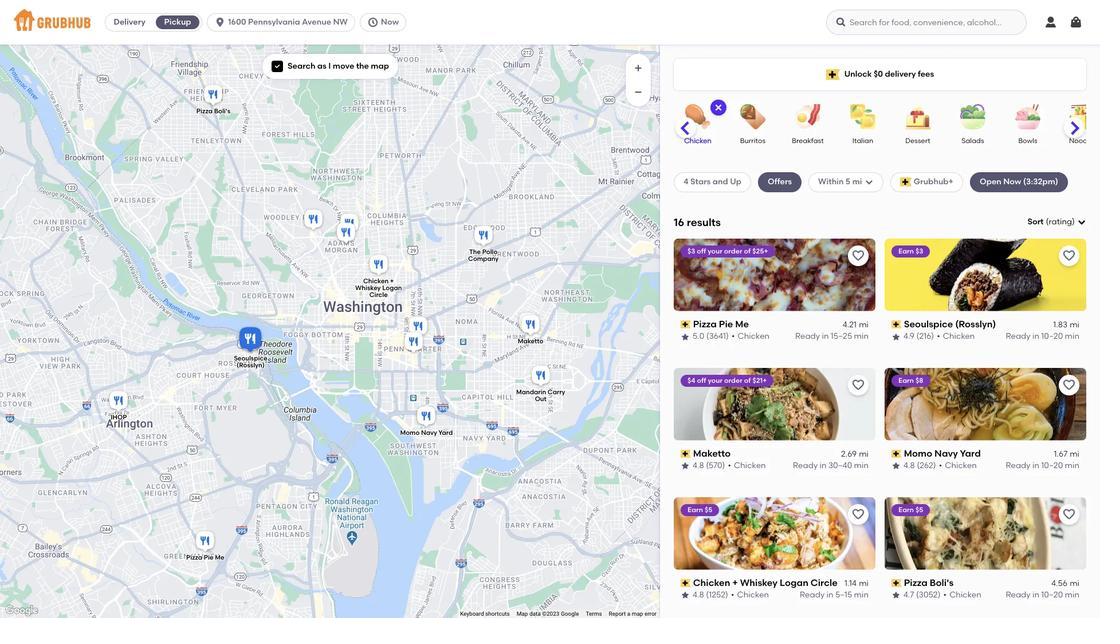 Task type: vqa. For each thing, say whether or not it's contained in the screenshot.


Task type: describe. For each thing, give the bounding box(es) containing it.
1 horizontal spatial seoulspice
[[904, 319, 953, 330]]

google image
[[3, 604, 41, 619]]

navy inside map region
[[421, 430, 437, 437]]

in for pizza pie me
[[822, 332, 829, 342]]

$5 for chicken
[[705, 506, 713, 514]]

unlock
[[844, 69, 872, 79]]

4.8 for momo navy yard
[[904, 461, 915, 471]]

company
[[468, 255, 499, 263]]

mi for pie
[[859, 320, 869, 330]]

ready in 10–20 min for pizza boli's
[[1006, 591, 1080, 601]]

now button
[[360, 13, 411, 32]]

save this restaurant image for momo navy yard
[[1062, 379, 1076, 392]]

stars
[[691, 177, 711, 187]]

delivery
[[114, 17, 145, 27]]

breakfast
[[792, 137, 824, 145]]

none field containing sort
[[1028, 217, 1086, 228]]

pennsylvania
[[248, 17, 300, 27]]

in for momo navy yard
[[1033, 461, 1039, 471]]

within 5 mi
[[818, 177, 862, 187]]

1 vertical spatial boli's
[[930, 578, 954, 589]]

min for maketto
[[854, 461, 869, 471]]

pollo
[[482, 248, 498, 256]]

out
[[535, 396, 547, 404]]

1 vertical spatial momo
[[904, 448, 932, 459]]

report a map error link
[[609, 611, 657, 618]]

4.8 (570)
[[693, 461, 725, 471]]

the
[[356, 61, 369, 71]]

save this restaurant button for maketto
[[848, 375, 869, 396]]

4.8 (262)
[[904, 461, 936, 471]]

1.14 mi
[[845, 579, 869, 589]]

italian
[[852, 137, 873, 145]]

4.21
[[843, 320, 857, 330]]

1 $3 from the left
[[688, 247, 695, 255]]

save this restaurant image for pizza boli's
[[1062, 508, 1076, 522]]

data
[[529, 611, 541, 618]]

dessert image
[[898, 104, 938, 130]]

4.8 (1252)
[[693, 591, 728, 601]]

min for momo navy yard
[[1065, 461, 1080, 471]]

chicken + whiskey logan circle logo image
[[674, 498, 876, 570]]

search as i move the map
[[288, 61, 389, 71]]

1 horizontal spatial maketto
[[693, 448, 731, 459]]

4.56 mi
[[1052, 579, 1080, 589]]

wiseguy pizza - rosslyn image
[[239, 331, 262, 356]]

chicken for pizza boli's
[[950, 591, 981, 601]]

in for pizza boli's
[[1033, 591, 1039, 601]]

1 vertical spatial whiskey
[[740, 578, 778, 589]]

pie inside map region
[[204, 555, 214, 562]]

ready for pizza pie me
[[795, 332, 820, 342]]

keyboard shortcuts button
[[460, 611, 510, 619]]

star icon image for maketto
[[681, 462, 690, 471]]

1600 pennsylvania avenue nw button
[[207, 13, 360, 32]]

Search for food, convenience, alcohol... search field
[[826, 10, 1027, 35]]

(216)
[[917, 332, 934, 342]]

min for pizza pie me
[[854, 332, 869, 342]]

)
[[1072, 217, 1075, 227]]

(3:32pm)
[[1023, 177, 1058, 187]]

grubhub+
[[914, 177, 954, 187]]

0 vertical spatial map
[[371, 61, 389, 71]]

carry
[[548, 389, 565, 397]]

avenue
[[302, 17, 331, 27]]

5–15
[[835, 591, 852, 601]]

$4 off your order of $21+
[[688, 377, 767, 385]]

your for maketto
[[708, 377, 723, 385]]

maketto image
[[519, 313, 542, 339]]

spice 6 modern indian image
[[407, 315, 430, 340]]

error
[[645, 611, 657, 618]]

• for chicken + whiskey logan circle
[[731, 591, 734, 601]]

chicken for pizza pie me
[[738, 332, 770, 342]]

the pollo company
[[468, 248, 499, 263]]

whiskey inside map region
[[355, 285, 381, 292]]

up
[[730, 177, 742, 187]]

and
[[713, 177, 728, 187]]

boli's inside map region
[[214, 108, 230, 115]]

(570)
[[706, 461, 725, 471]]

in for maketto
[[820, 461, 827, 471]]

chicken for momo navy yard
[[945, 461, 977, 471]]

seoulspice (rosslyn) image
[[237, 325, 264, 356]]

maketto logo image
[[674, 368, 876, 441]]

mi for (rosslyn)
[[1070, 320, 1080, 330]]

©2023
[[542, 611, 560, 618]]

1 horizontal spatial map
[[632, 611, 643, 618]]

1 vertical spatial pizza boli's
[[904, 578, 954, 589]]

4 stars and up
[[684, 177, 742, 187]]

ihop image
[[107, 390, 130, 415]]

5
[[846, 177, 851, 187]]

map
[[517, 611, 528, 618]]

1.67 mi
[[1054, 450, 1080, 460]]

ihop
[[111, 414, 127, 422]]

mi for boli's
[[1070, 579, 1080, 589]]

svg image right )
[[1077, 218, 1086, 227]]

1 vertical spatial +
[[732, 578, 738, 589]]

earn for momo navy yard
[[899, 377, 914, 385]]

off for pizza pie me
[[697, 247, 706, 255]]

save this restaurant image for seoulspice (rosslyn)
[[1062, 249, 1076, 263]]

$4
[[688, 377, 696, 385]]

ready in 5–15 min
[[800, 591, 869, 601]]

• chicken for pizza pie me
[[732, 332, 770, 342]]

results
[[687, 216, 721, 229]]

new york grill image
[[338, 212, 361, 237]]

the
[[469, 248, 481, 256]]

pizza boli's logo image
[[885, 498, 1086, 570]]

report a map error
[[609, 611, 657, 618]]

save this restaurant button for chicken + whiskey logan circle
[[848, 505, 869, 525]]

+ inside map region
[[390, 278, 394, 285]]

pickup button
[[154, 13, 202, 32]]

4.7
[[904, 591, 914, 601]]

4.9
[[904, 332, 915, 342]]

• for seoulspice (rosslyn)
[[937, 332, 940, 342]]

rating
[[1049, 217, 1072, 227]]

mi for +
[[859, 579, 869, 589]]

svg image right 5
[[864, 178, 874, 187]]

star icon image for pizza boli's
[[892, 592, 901, 601]]

4.9 (216)
[[904, 332, 934, 342]]

now inside button
[[381, 17, 399, 27]]

• for pizza boli's
[[944, 591, 947, 601]]

1 horizontal spatial seoulspice (rosslyn)
[[904, 319, 996, 330]]

save this restaurant image
[[852, 508, 865, 522]]

mi right 2.69
[[859, 450, 869, 460]]

$21+
[[753, 377, 767, 385]]

mandarin carry out image
[[529, 364, 552, 390]]

momo navy yard logo image
[[885, 368, 1086, 441]]

• for pizza pie me
[[732, 332, 735, 342]]

a
[[627, 611, 630, 618]]

ready for momo navy yard
[[1006, 461, 1031, 471]]

the pollo company image
[[472, 224, 495, 249]]

1600
[[228, 17, 246, 27]]

earn $8
[[899, 377, 923, 385]]

earn $3
[[899, 247, 923, 255]]

0 vertical spatial me
[[735, 319, 749, 330]]

star icon image for momo navy yard
[[892, 462, 901, 471]]

pizza pie me logo image
[[674, 239, 876, 312]]

sort ( rating )
[[1028, 217, 1075, 227]]

momo inside map region
[[400, 430, 420, 437]]

order for pizza pie me
[[724, 247, 742, 255]]

in for seoulspice (rosslyn)
[[1033, 332, 1039, 342]]

chicken for seoulspice (rosslyn)
[[943, 332, 975, 342]]

dessert
[[906, 137, 930, 145]]

seoulspice image
[[402, 331, 425, 356]]

subscription pass image for momo navy yard
[[892, 450, 902, 458]]

$8
[[916, 377, 923, 385]]

star icon image for pizza pie me
[[681, 333, 690, 342]]

pickup
[[164, 17, 191, 27]]

ready in 15–25 min
[[795, 332, 869, 342]]

1.14
[[845, 579, 857, 589]]

mi for navy
[[1070, 450, 1080, 460]]

star icon image for seoulspice (rosslyn)
[[892, 333, 901, 342]]

terms link
[[586, 611, 602, 618]]

map region
[[0, 0, 806, 619]]

1.83 mi
[[1053, 320, 1080, 330]]



Task type: locate. For each thing, give the bounding box(es) containing it.
0 horizontal spatial me
[[215, 555, 224, 562]]

1 vertical spatial grubhub plus flag logo image
[[900, 178, 912, 187]]

$3 off your order of $25+
[[688, 247, 768, 255]]

1 ready in 10–20 min from the top
[[1006, 332, 1080, 342]]

fees
[[918, 69, 934, 79]]

earn $5 for chicken
[[688, 506, 713, 514]]

breakfast image
[[788, 104, 828, 130]]

4.8
[[693, 461, 704, 471], [904, 461, 915, 471], [693, 591, 704, 601]]

(rosslyn) inside map region
[[237, 362, 265, 370]]

$0
[[874, 69, 883, 79]]

keyboard shortcuts
[[460, 611, 510, 618]]

4.21 mi
[[843, 320, 869, 330]]

0 horizontal spatial whiskey
[[355, 285, 381, 292]]

your right "$4"
[[708, 377, 723, 385]]

maketto up the 4.8 (570)
[[693, 448, 731, 459]]

chicken for chicken + whiskey logan circle
[[737, 591, 769, 601]]

bowls
[[1018, 137, 1038, 145]]

0 vertical spatial subscription pass image
[[681, 450, 691, 458]]

0 horizontal spatial map
[[371, 61, 389, 71]]

in
[[822, 332, 829, 342], [1033, 332, 1039, 342], [820, 461, 827, 471], [1033, 461, 1039, 471], [827, 591, 834, 601], [1033, 591, 1039, 601]]

• chicken right (1252)
[[731, 591, 769, 601]]

0 vertical spatial your
[[708, 247, 723, 255]]

subscription pass image for maketto
[[681, 450, 691, 458]]

0 horizontal spatial seoulspice
[[234, 356, 267, 363]]

1 vertical spatial circle
[[811, 578, 838, 589]]

report
[[609, 611, 626, 618]]

• right (1252)
[[731, 591, 734, 601]]

(3641)
[[706, 332, 729, 342]]

your for pizza pie me
[[708, 247, 723, 255]]

order
[[724, 247, 742, 255], [724, 377, 743, 385]]

svg image
[[1044, 15, 1058, 29], [1069, 15, 1083, 29], [835, 17, 847, 28], [274, 63, 281, 70], [714, 103, 723, 112]]

$5 down the 4.8 (262)
[[916, 506, 923, 514]]

0 vertical spatial pizza pie me
[[693, 319, 749, 330]]

1 vertical spatial seoulspice (rosslyn)
[[234, 356, 267, 370]]

salads image
[[953, 104, 993, 130]]

0 horizontal spatial seoulspice (rosslyn)
[[234, 356, 267, 370]]

1 horizontal spatial now
[[1003, 177, 1021, 187]]

italian image
[[843, 104, 883, 130]]

star icon image left the 4.8 (262)
[[892, 462, 901, 471]]

• chicken right the (3641)
[[732, 332, 770, 342]]

i
[[328, 61, 331, 71]]

chicken for maketto
[[734, 461, 766, 471]]

maketto down tigo's image at the bottom left of page
[[518, 338, 544, 345]]

grubhub plus flag logo image for unlock $0 delivery fees
[[826, 69, 840, 80]]

1 horizontal spatial whiskey
[[740, 578, 778, 589]]

min for pizza boli's
[[1065, 591, 1080, 601]]

ready in 10–20 min for seoulspice (rosslyn)
[[1006, 332, 1080, 342]]

order left $21+
[[724, 377, 743, 385]]

0 vertical spatial now
[[381, 17, 399, 27]]

1 horizontal spatial $3
[[916, 247, 923, 255]]

ready for pizza boli's
[[1006, 591, 1031, 601]]

whiskey down chicken + whiskey logan circle image
[[355, 285, 381, 292]]

0 vertical spatial chicken + whiskey logan circle
[[355, 278, 402, 299]]

earn
[[899, 247, 914, 255], [899, 377, 914, 385], [688, 506, 703, 514], [899, 506, 914, 514]]

seoulspice (rosslyn)
[[904, 319, 996, 330], [234, 356, 267, 370]]

• right the (3641)
[[732, 332, 735, 342]]

• chicken for pizza boli's
[[944, 591, 981, 601]]

• for momo navy yard
[[939, 461, 942, 471]]

yard
[[439, 430, 453, 437], [960, 448, 981, 459]]

2 vertical spatial 10–20
[[1041, 591, 1063, 601]]

logan up ready in 5–15 min
[[780, 578, 809, 589]]

0 horizontal spatial now
[[381, 17, 399, 27]]

10–20 down '4.56' on the bottom right
[[1041, 591, 1063, 601]]

• chicken for chicken + whiskey logan circle
[[731, 591, 769, 601]]

keyboard
[[460, 611, 484, 618]]

google
[[561, 611, 579, 618]]

ready for chicken + whiskey logan circle
[[800, 591, 825, 601]]

yard down momo navy yard logo
[[960, 448, 981, 459]]

0 vertical spatial maketto
[[518, 338, 544, 345]]

0 vertical spatial navy
[[421, 430, 437, 437]]

1 vertical spatial now
[[1003, 177, 1021, 187]]

grubhub plus flag logo image left grubhub+
[[900, 178, 912, 187]]

1 horizontal spatial logan
[[780, 578, 809, 589]]

of left $21+
[[744, 377, 751, 385]]

16
[[674, 216, 684, 229]]

0 horizontal spatial earn $5
[[688, 506, 713, 514]]

0 horizontal spatial yard
[[439, 430, 453, 437]]

map right the the
[[371, 61, 389, 71]]

earn for seoulspice (rosslyn)
[[899, 247, 914, 255]]

off for maketto
[[697, 377, 706, 385]]

earn for chicken + whiskey logan circle
[[688, 506, 703, 514]]

$5 for pizza
[[916, 506, 923, 514]]

delivery button
[[105, 13, 154, 32]]

0 horizontal spatial logan
[[382, 285, 402, 292]]

0 horizontal spatial maketto
[[518, 338, 544, 345]]

circle inside map region
[[369, 292, 388, 299]]

• chicken right (262)
[[939, 461, 977, 471]]

• chicken right the (216)
[[937, 332, 975, 342]]

0 horizontal spatial (rosslyn)
[[237, 362, 265, 370]]

nw
[[333, 17, 348, 27]]

1 vertical spatial momo navy yard
[[904, 448, 981, 459]]

1 vertical spatial map
[[632, 611, 643, 618]]

maketto inside map region
[[518, 338, 544, 345]]

earn $5 for pizza
[[899, 506, 923, 514]]

$25+
[[752, 247, 768, 255]]

1 vertical spatial chicken + whiskey logan circle
[[693, 578, 838, 589]]

save this restaurant button for seoulspice (rosslyn)
[[1059, 246, 1080, 266]]

yard right 'momo navy yard' icon
[[439, 430, 453, 437]]

1 horizontal spatial (rosslyn)
[[955, 319, 996, 330]]

pizza pie me
[[693, 319, 749, 330], [186, 555, 224, 562]]

bowls image
[[1008, 104, 1048, 130]]

of for maketto
[[744, 377, 751, 385]]

save this restaurant button for pizza pie me
[[848, 246, 869, 266]]

plus icon image
[[633, 62, 644, 74]]

chicken image
[[678, 104, 718, 130]]

4.8 for maketto
[[693, 461, 704, 471]]

subscription pass image for chicken + whiskey logan circle
[[681, 580, 691, 588]]

min down the 1.14 mi
[[854, 591, 869, 601]]

1 horizontal spatial navy
[[935, 448, 958, 459]]

(262)
[[917, 461, 936, 471]]

• chicken for seoulspice (rosslyn)
[[937, 332, 975, 342]]

mi right 1.67 at the right bottom of the page
[[1070, 450, 1080, 460]]

svg image
[[214, 17, 226, 28], [367, 17, 379, 28], [864, 178, 874, 187], [1077, 218, 1086, 227]]

• chicken right the (570)
[[728, 461, 766, 471]]

5.0 (3641)
[[693, 332, 729, 342]]

10–20 for pizza boli's
[[1041, 591, 1063, 601]]

• chicken for maketto
[[728, 461, 766, 471]]

ready in 10–20 min down '4.56' on the bottom right
[[1006, 591, 1080, 601]]

0 vertical spatial seoulspice (rosslyn)
[[904, 319, 996, 330]]

star icon image for chicken + whiskey logan circle
[[681, 592, 690, 601]]

0 horizontal spatial pizza pie me
[[186, 555, 224, 562]]

0 horizontal spatial momo navy yard
[[400, 430, 453, 437]]

• right the (570)
[[728, 461, 731, 471]]

delivery
[[885, 69, 916, 79]]

$3
[[688, 247, 695, 255], [916, 247, 923, 255]]

0 vertical spatial order
[[724, 247, 742, 255]]

2 $5 from the left
[[916, 506, 923, 514]]

circle down chicken + whiskey logan circle image
[[369, 292, 388, 299]]

1 horizontal spatial pizza pie me
[[693, 319, 749, 330]]

jyoti indian cuisine image
[[335, 221, 358, 246]]

pizza boli's image
[[202, 83, 225, 108]]

0 vertical spatial boli's
[[214, 108, 230, 115]]

1 horizontal spatial pizza boli's
[[904, 578, 954, 589]]

ready in 10–20 min down 1.67 at the right bottom of the page
[[1006, 461, 1080, 471]]

pizza boli's inside map region
[[196, 108, 230, 115]]

seoulspice (rosslyn) logo image
[[885, 239, 1086, 312]]

mi right '4.56' on the bottom right
[[1070, 579, 1080, 589]]

min down 4.21 mi
[[854, 332, 869, 342]]

0 horizontal spatial grubhub plus flag logo image
[[826, 69, 840, 80]]

0 horizontal spatial pizza boli's
[[196, 108, 230, 115]]

min down 4.56 mi
[[1065, 591, 1080, 601]]

1 vertical spatial your
[[708, 377, 723, 385]]

ready for maketto
[[793, 461, 818, 471]]

sort
[[1028, 217, 1044, 227]]

0 vertical spatial whiskey
[[355, 285, 381, 292]]

1 vertical spatial seoulspice
[[234, 356, 267, 363]]

star icon image left 4.9
[[892, 333, 901, 342]]

0 vertical spatial momo navy yard
[[400, 430, 453, 437]]

map
[[371, 61, 389, 71], [632, 611, 643, 618]]

logan down chicken + whiskey logan circle image
[[382, 285, 402, 292]]

subscription pass image
[[681, 321, 691, 329], [892, 321, 902, 329], [892, 450, 902, 458], [681, 580, 691, 588]]

2 vertical spatial ready in 10–20 min
[[1006, 591, 1080, 601]]

burritos image
[[733, 104, 773, 130]]

off right "$4"
[[697, 377, 706, 385]]

save this restaurant button for pizza boli's
[[1059, 505, 1080, 525]]

momo
[[400, 430, 420, 437], [904, 448, 932, 459]]

1 your from the top
[[708, 247, 723, 255]]

order left $25+ at top
[[724, 247, 742, 255]]

grubhub plus flag logo image
[[826, 69, 840, 80], [900, 178, 912, 187]]

subscription pass image for pizza boli's
[[892, 580, 902, 588]]

1 vertical spatial ready in 10–20 min
[[1006, 461, 1080, 471]]

1 vertical spatial 10–20
[[1041, 461, 1063, 471]]

1 horizontal spatial yard
[[960, 448, 981, 459]]

(rosslyn) down seoulspice (rosslyn) logo
[[955, 319, 996, 330]]

$5 down the 4.8 (570)
[[705, 506, 713, 514]]

(3052)
[[916, 591, 941, 601]]

• for maketto
[[728, 461, 731, 471]]

nando's peri-peri chicken image
[[302, 208, 325, 233]]

whiskey
[[355, 285, 381, 292], [740, 578, 778, 589]]

5.0
[[693, 332, 704, 342]]

• chicken right (3052)
[[944, 591, 981, 601]]

pizza pie me inside map region
[[186, 555, 224, 562]]

1 off from the top
[[697, 247, 706, 255]]

search
[[288, 61, 315, 71]]

svg image right the nw
[[367, 17, 379, 28]]

now right open
[[1003, 177, 1021, 187]]

1 vertical spatial navy
[[935, 448, 958, 459]]

3 ready in 10–20 min from the top
[[1006, 591, 1080, 601]]

of for pizza pie me
[[744, 247, 751, 255]]

chicken inside map region
[[363, 278, 389, 285]]

1 vertical spatial yard
[[960, 448, 981, 459]]

• chicken
[[732, 332, 770, 342], [937, 332, 975, 342], [728, 461, 766, 471], [939, 461, 977, 471], [731, 591, 769, 601], [944, 591, 981, 601]]

save this restaurant image for maketto
[[852, 379, 865, 392]]

0 horizontal spatial momo
[[400, 430, 420, 437]]

mandarin
[[516, 389, 546, 397]]

1 vertical spatial order
[[724, 377, 743, 385]]

min down 2.69 mi on the right of page
[[854, 461, 869, 471]]

star icon image
[[681, 333, 690, 342], [892, 333, 901, 342], [681, 462, 690, 471], [892, 462, 901, 471], [681, 592, 690, 601], [892, 592, 901, 601]]

15–25
[[831, 332, 852, 342]]

0 vertical spatial pie
[[719, 319, 733, 330]]

save this restaurant button for momo navy yard
[[1059, 375, 1080, 396]]

grubhub plus flag logo image left unlock
[[826, 69, 840, 80]]

min for seoulspice (rosslyn)
[[1065, 332, 1080, 342]]

mi right 5
[[852, 177, 862, 187]]

4.8 for chicken + whiskey logan circle
[[693, 591, 704, 601]]

1 horizontal spatial momo navy yard
[[904, 448, 981, 459]]

mi right 1.14
[[859, 579, 869, 589]]

0 horizontal spatial +
[[390, 278, 394, 285]]

chicken + whiskey logan circle image
[[367, 253, 390, 278]]

your down results
[[708, 247, 723, 255]]

earn for pizza boli's
[[899, 506, 914, 514]]

$5
[[705, 506, 713, 514], [916, 506, 923, 514]]

mi
[[852, 177, 862, 187], [859, 320, 869, 330], [1070, 320, 1080, 330], [859, 450, 869, 460], [1070, 450, 1080, 460], [859, 579, 869, 589], [1070, 579, 1080, 589]]

2 earn $5 from the left
[[899, 506, 923, 514]]

ready in 10–20 min down 1.83
[[1006, 332, 1080, 342]]

ready
[[795, 332, 820, 342], [1006, 332, 1031, 342], [793, 461, 818, 471], [1006, 461, 1031, 471], [800, 591, 825, 601], [1006, 591, 1031, 601]]

4.56
[[1052, 579, 1068, 589]]

subscription pass image for pizza pie me
[[681, 321, 691, 329]]

1 horizontal spatial boli's
[[930, 578, 954, 589]]

circle up ready in 5–15 min
[[811, 578, 838, 589]]

1 vertical spatial off
[[697, 377, 706, 385]]

map right a
[[632, 611, 643, 618]]

1 horizontal spatial $5
[[916, 506, 923, 514]]

pie
[[719, 319, 733, 330], [204, 555, 214, 562]]

0 horizontal spatial circle
[[369, 292, 388, 299]]

me inside map region
[[215, 555, 224, 562]]

0 horizontal spatial boli's
[[214, 108, 230, 115]]

momo navy yard
[[400, 430, 453, 437], [904, 448, 981, 459]]

terms
[[586, 611, 602, 618]]

1 horizontal spatial +
[[732, 578, 738, 589]]

1 $5 from the left
[[705, 506, 713, 514]]

4.8 left the (570)
[[693, 461, 704, 471]]

subscription pass image for seoulspice (rosslyn)
[[892, 321, 902, 329]]

(rosslyn) down wiseguy pizza - rosslyn icon
[[237, 362, 265, 370]]

1 vertical spatial subscription pass image
[[892, 580, 902, 588]]

open
[[980, 177, 1002, 187]]

• right (262)
[[939, 461, 942, 471]]

of left $25+ at top
[[744, 247, 751, 255]]

0 vertical spatial grubhub plus flag logo image
[[826, 69, 840, 80]]

as
[[317, 61, 327, 71]]

star icon image left 5.0
[[681, 333, 690, 342]]

1 horizontal spatial subscription pass image
[[892, 580, 902, 588]]

mi right 4.21
[[859, 320, 869, 330]]

1 horizontal spatial chicken + whiskey logan circle
[[693, 578, 838, 589]]

• right the (216)
[[937, 332, 940, 342]]

momo navy yard image
[[415, 405, 438, 430]]

0 horizontal spatial chicken + whiskey logan circle
[[355, 278, 402, 299]]

ready for seoulspice (rosslyn)
[[1006, 332, 1031, 342]]

tigo's image
[[517, 311, 540, 336]]

2 your from the top
[[708, 377, 723, 385]]

0 vertical spatial (rosslyn)
[[955, 319, 996, 330]]

0 vertical spatial circle
[[369, 292, 388, 299]]

svg image left "1600"
[[214, 17, 226, 28]]

now right the nw
[[381, 17, 399, 27]]

map data ©2023 google
[[517, 611, 579, 618]]

2 $3 from the left
[[916, 247, 923, 255]]

salads
[[962, 137, 984, 145]]

0 horizontal spatial $5
[[705, 506, 713, 514]]

1 horizontal spatial me
[[735, 319, 749, 330]]

0 vertical spatial pizza boli's
[[196, 108, 230, 115]]

within
[[818, 177, 844, 187]]

ready in 10–20 min for momo navy yard
[[1006, 461, 1080, 471]]

star icon image left 4.7
[[892, 592, 901, 601]]

offers
[[768, 177, 792, 187]]

1 horizontal spatial pie
[[719, 319, 733, 330]]

10–20
[[1041, 332, 1063, 342], [1041, 461, 1063, 471], [1041, 591, 1063, 601]]

(1252)
[[706, 591, 728, 601]]

1 vertical spatial pizza pie me
[[186, 555, 224, 562]]

0 vertical spatial off
[[697, 247, 706, 255]]

1 horizontal spatial momo
[[904, 448, 932, 459]]

ready in 30–40 min
[[793, 461, 869, 471]]

None field
[[1028, 217, 1086, 228]]

1 vertical spatial pie
[[204, 555, 214, 562]]

1 earn $5 from the left
[[688, 506, 713, 514]]

1 vertical spatial (rosslyn)
[[237, 362, 265, 370]]

16 results
[[674, 216, 721, 229]]

pizza pie me image
[[194, 530, 217, 555]]

off down results
[[697, 247, 706, 255]]

1 10–20 from the top
[[1041, 332, 1063, 342]]

0 vertical spatial 10–20
[[1041, 332, 1063, 342]]

seoulspice (rosslyn) inside map region
[[234, 356, 267, 370]]

1 of from the top
[[744, 247, 751, 255]]

maketto
[[518, 338, 544, 345], [693, 448, 731, 459]]

2 ready in 10–20 min from the top
[[1006, 461, 1080, 471]]

0 vertical spatial yard
[[439, 430, 453, 437]]

in for chicken + whiskey logan circle
[[827, 591, 834, 601]]

min
[[854, 332, 869, 342], [1065, 332, 1080, 342], [854, 461, 869, 471], [1065, 461, 1080, 471], [854, 591, 869, 601], [1065, 591, 1080, 601]]

minus icon image
[[633, 87, 644, 98]]

save this restaurant image
[[852, 249, 865, 263], [1062, 249, 1076, 263], [852, 379, 865, 392], [1062, 379, 1076, 392], [1062, 508, 1076, 522]]

4.8 left (1252)
[[693, 591, 704, 601]]

earn $5 down the 4.8 (570)
[[688, 506, 713, 514]]

mi right 1.83
[[1070, 320, 1080, 330]]

chicken + whiskey logan circle inside map region
[[355, 278, 402, 299]]

• right (3052)
[[944, 591, 947, 601]]

yard inside map region
[[439, 430, 453, 437]]

1 vertical spatial me
[[215, 555, 224, 562]]

4
[[684, 177, 689, 187]]

grubhub plus flag logo image for grubhub+
[[900, 178, 912, 187]]

0 vertical spatial momo
[[400, 430, 420, 437]]

1 vertical spatial maketto
[[693, 448, 731, 459]]

0 horizontal spatial navy
[[421, 430, 437, 437]]

4.7 (3052)
[[904, 591, 941, 601]]

0 vertical spatial seoulspice
[[904, 319, 953, 330]]

earn $5
[[688, 506, 713, 514], [899, 506, 923, 514]]

2 off from the top
[[697, 377, 706, 385]]

your
[[708, 247, 723, 255], [708, 377, 723, 385]]

min down 1.67 mi
[[1065, 461, 1080, 471]]

main navigation navigation
[[0, 0, 1100, 45]]

save this restaurant image for pizza pie me
[[852, 249, 865, 263]]

svg image inside '1600 pennsylvania avenue nw' button
[[214, 17, 226, 28]]

min for chicken + whiskey logan circle
[[854, 591, 869, 601]]

0 vertical spatial of
[[744, 247, 751, 255]]

10–20 for seoulspice (rosslyn)
[[1041, 332, 1063, 342]]

star icon image left the 4.8 (570)
[[681, 462, 690, 471]]

order for maketto
[[724, 377, 743, 385]]

1 horizontal spatial circle
[[811, 578, 838, 589]]

open now (3:32pm)
[[980, 177, 1058, 187]]

whiskey down chicken + whiskey logan circle logo
[[740, 578, 778, 589]]

logan inside map region
[[382, 285, 402, 292]]

2.69 mi
[[841, 450, 869, 460]]

10–20 down 1.67 at the right bottom of the page
[[1041, 461, 1063, 471]]

1 horizontal spatial grubhub plus flag logo image
[[900, 178, 912, 187]]

star icon image left "4.8 (1252)"
[[681, 592, 690, 601]]

3 10–20 from the top
[[1041, 591, 1063, 601]]

shortcuts
[[485, 611, 510, 618]]

min down 1.83 mi on the bottom right of the page
[[1065, 332, 1080, 342]]

save this restaurant button
[[848, 246, 869, 266], [1059, 246, 1080, 266], [848, 375, 869, 396], [1059, 375, 1080, 396], [848, 505, 869, 525], [1059, 505, 1080, 525]]

subscription pass image
[[681, 450, 691, 458], [892, 580, 902, 588]]

0 vertical spatial logan
[[382, 285, 402, 292]]

earn $5 down the 4.8 (262)
[[899, 506, 923, 514]]

0 vertical spatial ready in 10–20 min
[[1006, 332, 1080, 342]]

seoulspice inside map region
[[234, 356, 267, 363]]

svg image inside the 'now' button
[[367, 17, 379, 28]]

2 10–20 from the top
[[1041, 461, 1063, 471]]

move
[[333, 61, 354, 71]]

pizza
[[196, 108, 213, 115], [693, 319, 717, 330], [186, 555, 202, 562], [904, 578, 928, 589]]

seoulspice
[[904, 319, 953, 330], [234, 356, 267, 363]]

• chicken for momo navy yard
[[939, 461, 977, 471]]

momo navy yard inside map region
[[400, 430, 453, 437]]

1 vertical spatial logan
[[780, 578, 809, 589]]

2 of from the top
[[744, 377, 751, 385]]

10–20 for momo navy yard
[[1041, 461, 1063, 471]]

mandarin carry out
[[516, 389, 565, 404]]

10–20 down 1.83
[[1041, 332, 1063, 342]]

1 horizontal spatial earn $5
[[899, 506, 923, 514]]

noodles image
[[1063, 104, 1100, 130]]

4.8 left (262)
[[904, 461, 915, 471]]



